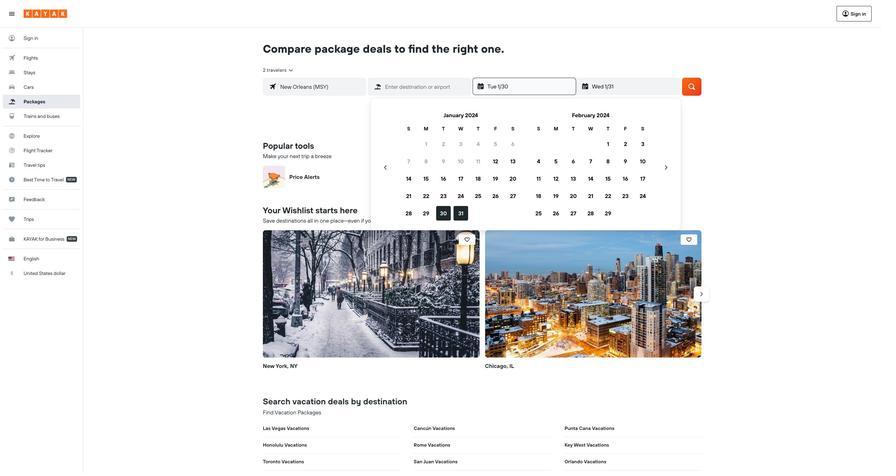 Task type: vqa. For each thing, say whether or not it's contained in the screenshot.
Forward icon
yes



Task type: locate. For each thing, give the bounding box(es) containing it.
1 horizontal spatial grid
[[530, 107, 652, 222]]

united states (english) image
[[8, 257, 15, 261]]

your wishlist starts here carousel region
[[260, 228, 709, 382]]

new york, ny element
[[263, 231, 479, 358]]

start date calendar input element
[[379, 107, 672, 222]]

forward image
[[698, 291, 705, 298]]

2 grid from the left
[[530, 107, 652, 222]]

row
[[400, 125, 522, 133], [530, 125, 652, 133], [400, 135, 522, 153], [530, 135, 652, 153], [400, 153, 522, 170], [530, 153, 652, 170], [400, 170, 522, 188], [530, 170, 652, 188], [400, 188, 522, 205], [530, 188, 652, 205], [400, 205, 522, 222], [530, 205, 652, 222]]

0 horizontal spatial grid
[[400, 107, 522, 222]]

End date field
[[591, 82, 680, 91]]

grid
[[400, 107, 522, 222], [530, 107, 652, 222]]



Task type: describe. For each thing, give the bounding box(es) containing it.
Origin input text field
[[276, 82, 366, 92]]

Destination input text field
[[381, 82, 471, 92]]

chicago, il element
[[485, 231, 702, 358]]

Start date field
[[487, 82, 576, 91]]

1 grid from the left
[[400, 107, 522, 222]]

navigation menu image
[[8, 10, 15, 17]]



